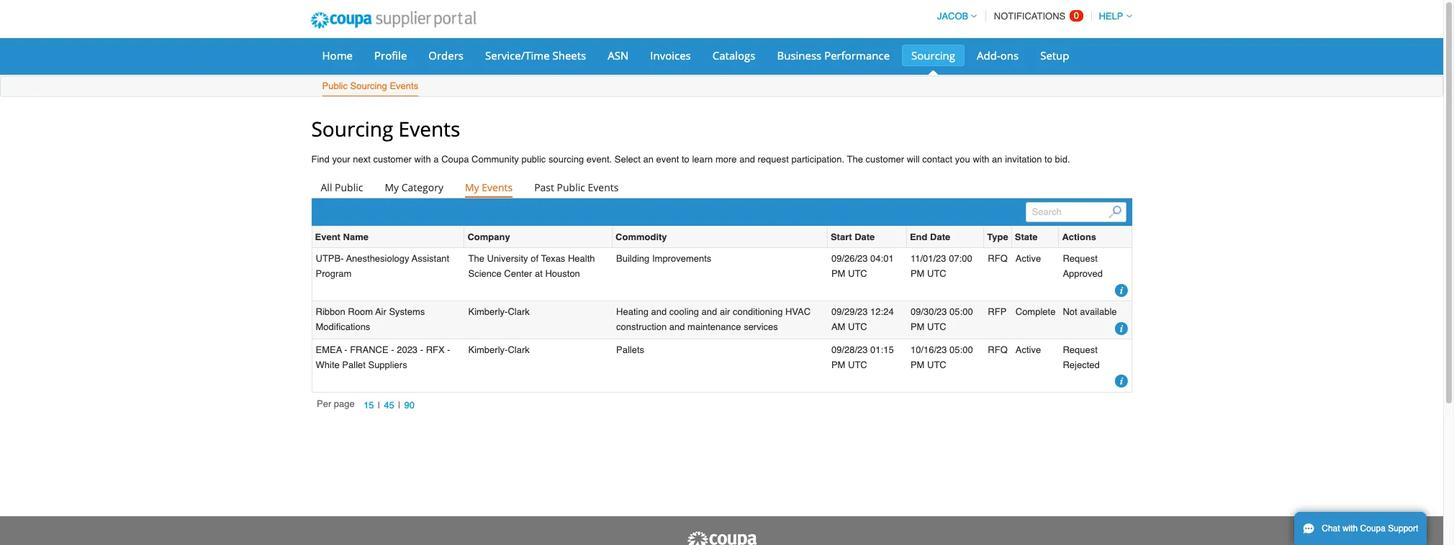 Task type: describe. For each thing, give the bounding box(es) containing it.
pm for 09/28/23 01:15 pm utc
[[831, 360, 845, 371]]

tab list containing all public
[[311, 178, 1132, 198]]

event.
[[586, 154, 612, 165]]

modifications
[[316, 322, 370, 332]]

pallets
[[616, 345, 644, 356]]

2 to from the left
[[1045, 154, 1052, 165]]

improvements
[[652, 254, 711, 264]]

complete
[[1015, 307, 1056, 317]]

invitation
[[1005, 154, 1042, 165]]

sourcing link
[[902, 45, 965, 66]]

add-ons
[[977, 48, 1019, 63]]

cooling
[[669, 307, 699, 317]]

pm for 10/16/23 05:00 pm utc
[[910, 360, 925, 371]]

per page
[[317, 399, 355, 410]]

date for start date
[[855, 232, 875, 243]]

09/30/23
[[910, 307, 947, 317]]

utpb- anesthesiology assistant program
[[316, 254, 449, 279]]

find
[[311, 154, 330, 165]]

3 - from the left
[[420, 345, 423, 356]]

company button
[[468, 230, 510, 245]]

15
[[364, 400, 374, 411]]

10/16/23
[[910, 345, 947, 356]]

company
[[468, 232, 510, 243]]

ribbon
[[316, 307, 345, 317]]

1 horizontal spatial with
[[973, 154, 989, 165]]

business performance
[[777, 48, 890, 63]]

available
[[1080, 307, 1117, 318]]

jacob
[[937, 11, 968, 22]]

notifications 0
[[994, 10, 1079, 22]]

state
[[1015, 232, 1038, 243]]

kimberly- for emea - france - 2023 - rfx - white pallet suppliers
[[468, 345, 508, 356]]

next
[[353, 154, 371, 165]]

public
[[521, 154, 546, 165]]

45 button
[[380, 398, 398, 413]]

asn link
[[598, 45, 638, 66]]

2 customer from the left
[[866, 154, 904, 165]]

service/time sheets link
[[476, 45, 595, 66]]

chat with coupa support
[[1322, 524, 1418, 534]]

catalogs link
[[703, 45, 765, 66]]

page
[[334, 399, 355, 410]]

1 vertical spatial sourcing
[[350, 81, 387, 91]]

services
[[744, 322, 778, 332]]

kimberly-clark for emea - france - 2023 - rfx - white pallet suppliers
[[468, 345, 530, 356]]

your
[[332, 154, 350, 165]]

air
[[720, 307, 730, 317]]

commodity
[[615, 232, 667, 243]]

category
[[401, 181, 443, 195]]

help
[[1099, 11, 1123, 22]]

12:24
[[870, 307, 894, 317]]

utc for 09/29/23
[[848, 322, 867, 332]]

program
[[316, 269, 352, 279]]

09/29/23 12:24 am utc
[[831, 307, 894, 332]]

all public link
[[311, 178, 372, 198]]

clark for emea - france - 2023 - rfx - white pallet suppliers
[[508, 345, 530, 356]]

09/30/23 05:00 pm utc
[[910, 307, 973, 332]]

search image
[[1109, 206, 1121, 219]]

texas
[[541, 254, 565, 264]]

utc for 09/28/23
[[848, 360, 867, 371]]

emea
[[316, 345, 342, 356]]

15 | 45 | 90
[[364, 400, 415, 411]]

per
[[317, 399, 331, 410]]

Search text field
[[1026, 203, 1126, 223]]

09/29/23
[[831, 307, 868, 317]]

09/26/23
[[831, 254, 868, 264]]

45
[[384, 400, 394, 411]]

rfq for 07:00
[[988, 254, 1008, 264]]

0
[[1074, 10, 1079, 21]]

sourcing events
[[311, 115, 460, 143]]

active for request approved
[[1015, 254, 1041, 264]]

request approved
[[1063, 254, 1103, 279]]

my events
[[465, 181, 513, 195]]

rfx
[[426, 345, 445, 356]]

start
[[831, 232, 852, 243]]

my for my category
[[385, 181, 399, 195]]

1 to from the left
[[682, 154, 689, 165]]

heating and cooling and air conditioning hvac construction and maintenance services
[[616, 307, 811, 332]]

state button
[[1015, 230, 1038, 245]]

public down home
[[322, 81, 348, 91]]

invoices
[[650, 48, 691, 63]]

center
[[504, 269, 532, 279]]

pallet
[[342, 360, 366, 371]]

the university of texas health science center at houston
[[468, 254, 595, 279]]

2 an from the left
[[992, 154, 1002, 165]]

04:01
[[870, 254, 894, 264]]

event name
[[315, 232, 368, 243]]

learn
[[692, 154, 713, 165]]

kimberly-clark for ribbon room air systems modifications
[[468, 307, 530, 317]]

public for past
[[557, 181, 585, 195]]

science
[[468, 269, 502, 279]]

all
[[321, 181, 332, 195]]

and down cooling
[[669, 322, 685, 332]]

university
[[487, 254, 528, 264]]

rfq for 05:00
[[988, 345, 1008, 356]]

ons
[[1000, 48, 1019, 63]]



Task type: locate. For each thing, give the bounding box(es) containing it.
- up pallet
[[344, 345, 347, 356]]

with left a at top left
[[414, 154, 431, 165]]

2 horizontal spatial with
[[1342, 524, 1358, 534]]

to
[[682, 154, 689, 165], [1045, 154, 1052, 165]]

asn
[[608, 48, 629, 63]]

1 vertical spatial coupa supplier portal image
[[686, 531, 758, 546]]

events down event.
[[588, 181, 619, 195]]

kimberly- for ribbon room air systems modifications
[[468, 307, 508, 317]]

utc for 09/30/23
[[927, 322, 946, 332]]

1 rfq from the top
[[988, 254, 1008, 264]]

to left the bid.
[[1045, 154, 1052, 165]]

clark for ribbon room air systems modifications
[[508, 307, 530, 317]]

with right you on the top of page
[[973, 154, 989, 165]]

emea - france - 2023 - rfx - white pallet suppliers
[[316, 345, 450, 371]]

pm for 09/26/23 04:01 pm utc
[[831, 269, 845, 279]]

end date button
[[910, 230, 950, 245]]

1 horizontal spatial my
[[465, 181, 479, 195]]

service/time
[[485, 48, 550, 63]]

2 my from the left
[[465, 181, 479, 195]]

0 vertical spatial sourcing
[[911, 48, 955, 63]]

setup
[[1040, 48, 1069, 63]]

sourcing for sourcing
[[911, 48, 955, 63]]

active down state button
[[1015, 254, 1041, 264]]

end date
[[910, 232, 950, 243]]

2 kimberly-clark from the top
[[468, 345, 530, 356]]

community
[[472, 154, 519, 165]]

sourcing inside 'link'
[[911, 48, 955, 63]]

profile link
[[365, 45, 416, 66]]

active down complete
[[1015, 345, 1041, 356]]

more
[[715, 154, 737, 165]]

0 vertical spatial coupa supplier portal image
[[301, 2, 486, 38]]

1 vertical spatial coupa
[[1360, 524, 1386, 534]]

at
[[535, 269, 543, 279]]

type
[[987, 232, 1008, 243]]

building improvements
[[616, 254, 711, 264]]

sourcing up next
[[311, 115, 393, 143]]

public
[[322, 81, 348, 91], [335, 181, 363, 195], [557, 181, 585, 195]]

4 - from the left
[[447, 345, 450, 356]]

and up the 'construction'
[[651, 307, 667, 317]]

clark
[[508, 307, 530, 317], [508, 345, 530, 356]]

approved
[[1063, 269, 1103, 279]]

jacob link
[[931, 11, 977, 22]]

request up approved on the right
[[1063, 254, 1098, 264]]

1 customer from the left
[[373, 154, 412, 165]]

maintenance
[[687, 322, 741, 332]]

sourcing down jacob
[[911, 48, 955, 63]]

kimberly- down science
[[468, 307, 508, 317]]

events inside public sourcing events link
[[390, 81, 418, 91]]

1 vertical spatial navigation
[[317, 398, 418, 414]]

home
[[322, 48, 353, 63]]

and left air
[[702, 307, 717, 317]]

1 horizontal spatial |
[[398, 400, 401, 411]]

public right the all
[[335, 181, 363, 195]]

1 vertical spatial the
[[468, 254, 484, 264]]

pm inside 11/01/23 07:00 pm utc
[[910, 269, 925, 279]]

pm down 10/16/23
[[910, 360, 925, 371]]

request inside the request approved
[[1063, 254, 1098, 264]]

my down community
[[465, 181, 479, 195]]

past public events link
[[525, 178, 628, 198]]

not
[[1063, 307, 1077, 318]]

| left "45"
[[378, 400, 380, 411]]

utc inside 10/16/23 05:00 pm utc
[[927, 360, 946, 371]]

utc inside 09/29/23 12:24 am utc
[[848, 322, 867, 332]]

the right participation.
[[847, 154, 863, 165]]

customer left will
[[866, 154, 904, 165]]

rfq
[[988, 254, 1008, 264], [988, 345, 1008, 356]]

pm inside 09/28/23 01:15 pm utc
[[831, 360, 845, 371]]

my inside my events link
[[465, 181, 479, 195]]

utc down 09/28/23
[[848, 360, 867, 371]]

an
[[643, 154, 654, 165], [992, 154, 1002, 165]]

0 vertical spatial navigation
[[931, 2, 1132, 30]]

05:00 right "09/30/23"
[[950, 307, 973, 317]]

my inside my category link
[[385, 181, 399, 195]]

utc inside 11/01/23 07:00 pm utc
[[927, 269, 946, 279]]

pm down 09/28/23
[[831, 360, 845, 371]]

pm for 11/01/23 07:00 pm utc
[[910, 269, 925, 279]]

select
[[615, 154, 641, 165]]

events inside past public events link
[[588, 181, 619, 195]]

- left 2023
[[391, 345, 394, 356]]

0 vertical spatial kimberly-
[[468, 307, 508, 317]]

heating
[[616, 307, 648, 317]]

an left event
[[643, 154, 654, 165]]

commodity button
[[615, 230, 667, 245]]

1 vertical spatial kimberly-clark
[[468, 345, 530, 356]]

1 horizontal spatial navigation
[[931, 2, 1132, 30]]

1 horizontal spatial coupa supplier portal image
[[686, 531, 758, 546]]

request up rejected
[[1063, 345, 1098, 356]]

0 horizontal spatial coupa supplier portal image
[[301, 2, 486, 38]]

orders
[[429, 48, 464, 63]]

find your next customer with a coupa community public sourcing event. select an event to learn more and request participation. the customer will contact you with an invitation to bid.
[[311, 154, 1070, 165]]

2 rfq from the top
[[988, 345, 1008, 356]]

|
[[378, 400, 380, 411], [398, 400, 401, 411]]

utc down 10/16/23
[[927, 360, 946, 371]]

sourcing for sourcing events
[[311, 115, 393, 143]]

request
[[1063, 254, 1098, 264], [1063, 345, 1098, 356]]

suppliers
[[368, 360, 407, 371]]

1 clark from the top
[[508, 307, 530, 317]]

past public events
[[534, 181, 619, 195]]

pm down "09/30/23"
[[910, 322, 925, 332]]

chat with coupa support button
[[1294, 513, 1427, 546]]

the inside the university of texas health science center at houston
[[468, 254, 484, 264]]

date right end
[[930, 232, 950, 243]]

houston
[[545, 269, 580, 279]]

sourcing down profile
[[350, 81, 387, 91]]

1 horizontal spatial an
[[992, 154, 1002, 165]]

05:00 for 09/30/23 05:00 pm utc
[[950, 307, 973, 317]]

an left 'invitation'
[[992, 154, 1002, 165]]

05:00 for 10/16/23 05:00 pm utc
[[950, 345, 973, 356]]

orders link
[[419, 45, 473, 66]]

09/28/23
[[831, 345, 868, 356]]

- right rfx
[[447, 345, 450, 356]]

all public
[[321, 181, 363, 195]]

coupa right a at top left
[[441, 154, 469, 165]]

0 vertical spatial the
[[847, 154, 863, 165]]

1 - from the left
[[344, 345, 347, 356]]

end
[[910, 232, 927, 243]]

pm inside 09/30/23 05:00 pm utc
[[910, 322, 925, 332]]

public right past
[[557, 181, 585, 195]]

customer right next
[[373, 154, 412, 165]]

request rejected
[[1063, 345, 1100, 371]]

with right chat
[[1342, 524, 1358, 534]]

past
[[534, 181, 554, 195]]

events up a at top left
[[398, 115, 460, 143]]

0 horizontal spatial with
[[414, 154, 431, 165]]

2 05:00 from the top
[[950, 345, 973, 356]]

pm inside 10/16/23 05:00 pm utc
[[910, 360, 925, 371]]

rfq down type button
[[988, 254, 1008, 264]]

kimberly- right rfx
[[468, 345, 508, 356]]

utc
[[848, 269, 867, 279], [927, 269, 946, 279], [848, 322, 867, 332], [927, 322, 946, 332], [848, 360, 867, 371], [927, 360, 946, 371]]

15 button
[[360, 398, 378, 413]]

05:00 right 10/16/23
[[950, 345, 973, 356]]

2 clark from the top
[[508, 345, 530, 356]]

events down profile
[[390, 81, 418, 91]]

utc inside 09/26/23 04:01 pm utc
[[848, 269, 867, 279]]

0 horizontal spatial my
[[385, 181, 399, 195]]

0 vertical spatial request
[[1063, 254, 1098, 264]]

1 vertical spatial kimberly-
[[468, 345, 508, 356]]

systems
[[389, 307, 425, 317]]

1 vertical spatial rfq
[[988, 345, 1008, 356]]

05:00
[[950, 307, 973, 317], [950, 345, 973, 356]]

1 horizontal spatial coupa
[[1360, 524, 1386, 534]]

invoices link
[[641, 45, 700, 66]]

09/28/23 01:15 pm utc
[[831, 345, 894, 371]]

business performance link
[[768, 45, 899, 66]]

the up science
[[468, 254, 484, 264]]

events inside my events link
[[482, 181, 513, 195]]

actions button
[[1062, 230, 1096, 245]]

0 horizontal spatial an
[[643, 154, 654, 165]]

chat
[[1322, 524, 1340, 534]]

actions
[[1062, 232, 1096, 243]]

0 horizontal spatial navigation
[[317, 398, 418, 414]]

0 vertical spatial coupa
[[441, 154, 469, 165]]

0 horizontal spatial customer
[[373, 154, 412, 165]]

utc for 11/01/23
[[927, 269, 946, 279]]

05:00 inside 10/16/23 05:00 pm utc
[[950, 345, 973, 356]]

request for request approved
[[1063, 254, 1098, 264]]

utc for 09/26/23
[[848, 269, 867, 279]]

2 vertical spatial sourcing
[[311, 115, 393, 143]]

0 horizontal spatial to
[[682, 154, 689, 165]]

date
[[855, 232, 875, 243], [930, 232, 950, 243]]

start date button
[[831, 230, 875, 245]]

am
[[831, 322, 845, 332]]

performance
[[824, 48, 890, 63]]

public for all
[[335, 181, 363, 195]]

utpb-
[[316, 254, 344, 264]]

05:00 inside 09/30/23 05:00 pm utc
[[950, 307, 973, 317]]

active for request rejected
[[1015, 345, 1041, 356]]

1 | from the left
[[378, 400, 380, 411]]

white
[[316, 360, 340, 371]]

1 vertical spatial request
[[1063, 345, 1098, 356]]

- left rfx
[[420, 345, 423, 356]]

my category
[[385, 181, 443, 195]]

0 horizontal spatial date
[[855, 232, 875, 243]]

1 active from the top
[[1015, 254, 1041, 264]]

catalogs
[[712, 48, 755, 63]]

public sourcing events
[[322, 81, 418, 91]]

tab list
[[311, 178, 1132, 198]]

to left learn
[[682, 154, 689, 165]]

2023
[[397, 345, 418, 356]]

1 kimberly-clark from the top
[[468, 307, 530, 317]]

1 05:00 from the top
[[950, 307, 973, 317]]

events down community
[[482, 181, 513, 195]]

1 request from the top
[[1063, 254, 1098, 264]]

service/time sheets
[[485, 48, 586, 63]]

name
[[343, 232, 368, 243]]

navigation containing notifications 0
[[931, 2, 1132, 30]]

0 horizontal spatial |
[[378, 400, 380, 411]]

0 horizontal spatial the
[[468, 254, 484, 264]]

2 kimberly- from the top
[[468, 345, 508, 356]]

utc down 09/26/23
[[848, 269, 867, 279]]

sheets
[[552, 48, 586, 63]]

utc down "09/30/23"
[[927, 322, 946, 332]]

utc down 09/29/23
[[848, 322, 867, 332]]

sourcing
[[548, 154, 584, 165]]

my for my events
[[465, 181, 479, 195]]

utc inside 09/30/23 05:00 pm utc
[[927, 322, 946, 332]]

rfq down rfp
[[988, 345, 1008, 356]]

add-ons link
[[967, 45, 1028, 66]]

pm for 09/30/23 05:00 pm utc
[[910, 322, 925, 332]]

request inside request rejected
[[1063, 345, 1098, 356]]

1 kimberly- from the top
[[468, 307, 508, 317]]

coupa supplier portal image
[[301, 2, 486, 38], [686, 531, 758, 546]]

pm inside 09/26/23 04:01 pm utc
[[831, 269, 845, 279]]

a
[[434, 154, 439, 165]]

my left the category
[[385, 181, 399, 195]]

coupa left the support at the bottom of the page
[[1360, 524, 1386, 534]]

kimberly-
[[468, 307, 508, 317], [468, 345, 508, 356]]

kimberly-clark right rfx
[[468, 345, 530, 356]]

2 active from the top
[[1015, 345, 1041, 356]]

navigation containing per page
[[317, 398, 418, 414]]

pm down 09/26/23
[[831, 269, 845, 279]]

2 date from the left
[[930, 232, 950, 243]]

1 an from the left
[[643, 154, 654, 165]]

1 vertical spatial 05:00
[[950, 345, 973, 356]]

bid.
[[1055, 154, 1070, 165]]

0 vertical spatial active
[[1015, 254, 1041, 264]]

request for request rejected
[[1063, 345, 1098, 356]]

date right start
[[855, 232, 875, 243]]

navigation
[[931, 2, 1132, 30], [317, 398, 418, 414]]

1 horizontal spatial the
[[847, 154, 863, 165]]

coupa inside button
[[1360, 524, 1386, 534]]

start date
[[831, 232, 875, 243]]

construction
[[616, 322, 667, 332]]

kimberly-clark down science
[[468, 307, 530, 317]]

2 | from the left
[[398, 400, 401, 411]]

09/26/23 04:01 pm utc
[[831, 254, 894, 279]]

date for end date
[[930, 232, 950, 243]]

request
[[758, 154, 789, 165]]

help link
[[1092, 11, 1132, 22]]

1 horizontal spatial to
[[1045, 154, 1052, 165]]

2 request from the top
[[1063, 345, 1098, 356]]

anesthesiology
[[346, 254, 409, 264]]

1 my from the left
[[385, 181, 399, 195]]

utc for 10/16/23
[[927, 360, 946, 371]]

2 - from the left
[[391, 345, 394, 356]]

1 vertical spatial active
[[1015, 345, 1041, 356]]

setup link
[[1031, 45, 1079, 66]]

0 vertical spatial clark
[[508, 307, 530, 317]]

type state
[[987, 232, 1038, 243]]

1 date from the left
[[855, 232, 875, 243]]

0 vertical spatial rfq
[[988, 254, 1008, 264]]

utc down 11/01/23
[[927, 269, 946, 279]]

and right "more"
[[739, 154, 755, 165]]

room
[[348, 307, 373, 317]]

1 horizontal spatial date
[[930, 232, 950, 243]]

1 vertical spatial clark
[[508, 345, 530, 356]]

contact
[[922, 154, 952, 165]]

1 horizontal spatial customer
[[866, 154, 904, 165]]

profile
[[374, 48, 407, 63]]

0 vertical spatial 05:00
[[950, 307, 973, 317]]

pm down 11/01/23
[[910, 269, 925, 279]]

sourcing
[[911, 48, 955, 63], [350, 81, 387, 91], [311, 115, 393, 143]]

| left 90
[[398, 400, 401, 411]]

0 vertical spatial kimberly-clark
[[468, 307, 530, 317]]

0 horizontal spatial coupa
[[441, 154, 469, 165]]

with inside button
[[1342, 524, 1358, 534]]

participation.
[[791, 154, 844, 165]]

utc inside 09/28/23 01:15 pm utc
[[848, 360, 867, 371]]



Task type: vqa. For each thing, say whether or not it's contained in the screenshot.
Per
yes



